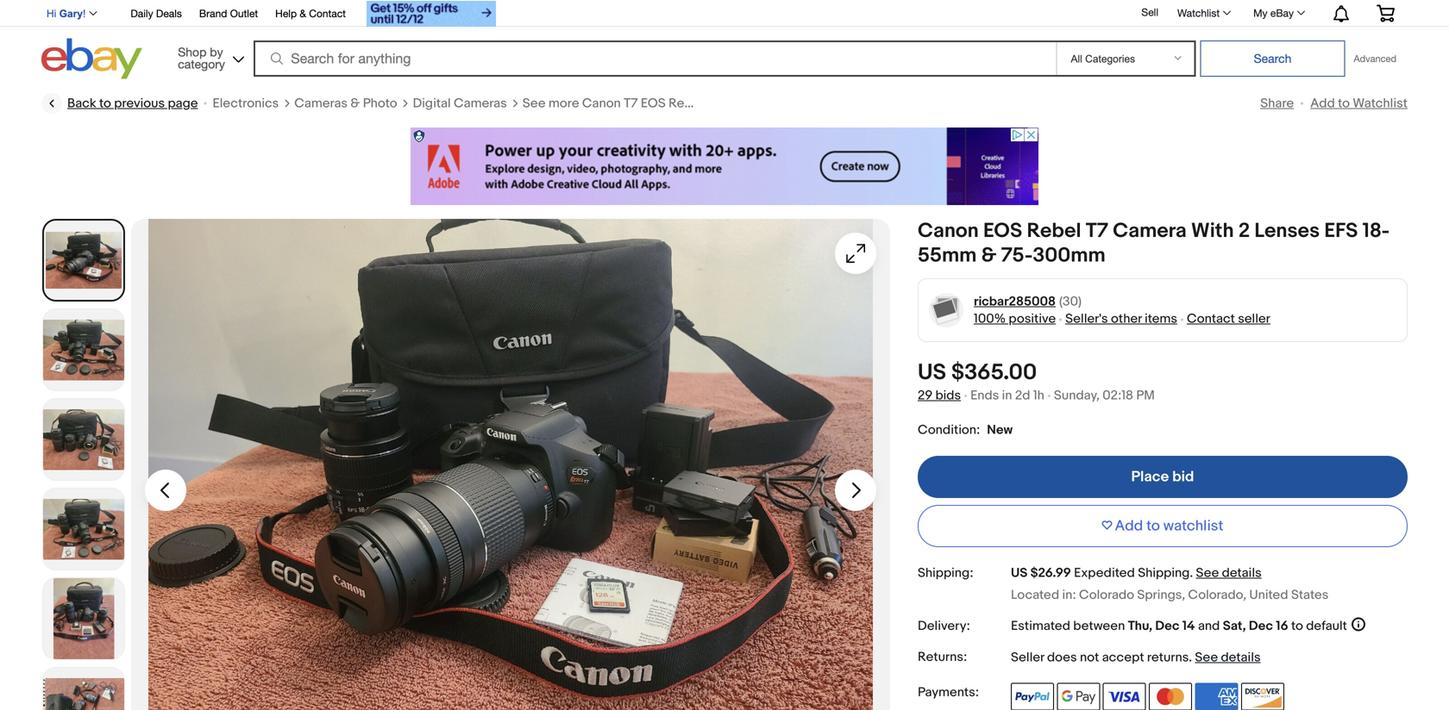 Task type: vqa. For each thing, say whether or not it's contained in the screenshot.
Place Bid button
yes



Task type: locate. For each thing, give the bounding box(es) containing it.
back to previous page link
[[41, 93, 198, 114]]

shipping
[[1138, 566, 1190, 582]]

cameras right digital
[[454, 96, 507, 111]]

payments:
[[918, 686, 979, 701]]

sell
[[1142, 6, 1159, 18]]

shop
[[178, 45, 207, 59]]

add right share button
[[1311, 96, 1335, 111]]

digital cameras link
[[413, 95, 507, 112]]

my ebay link
[[1244, 3, 1313, 23]]

1 cameras from the left
[[294, 96, 348, 111]]

t7 inside canon eos rebel t7 camera with 2 lenses efs 18- 55mm & 75-300mm
[[1086, 219, 1109, 244]]

back
[[67, 96, 96, 111]]

None submit
[[1201, 41, 1346, 77]]

picture 6 of 23 image
[[43, 669, 124, 711]]

expedited shipping . see details
[[1074, 566, 1262, 582]]

eos
[[641, 96, 666, 111], [984, 219, 1023, 244]]

0 horizontal spatial add
[[1115, 518, 1143, 536]]

to left watchlist at the bottom of the page
[[1147, 518, 1160, 536]]

0 horizontal spatial with
[[790, 96, 817, 111]]

2d
[[1015, 388, 1031, 404]]

hi
[[47, 8, 56, 19]]

canon right more
[[582, 96, 621, 111]]

contact right help
[[309, 7, 346, 19]]

add to watchlist
[[1311, 96, 1408, 111]]

1 horizontal spatial eos
[[984, 219, 1023, 244]]

18- for with
[[820, 96, 837, 111]]

with left 2
[[1191, 219, 1234, 244]]

contact seller
[[1187, 311, 1271, 327]]

1 horizontal spatial canon
[[918, 219, 979, 244]]

ricbar285008
[[974, 294, 1056, 310]]

1 horizontal spatial t7
[[1086, 219, 1109, 244]]

to inside button
[[1147, 518, 1160, 536]]

camera right the 300mm
[[1113, 219, 1187, 244]]

us up 29
[[918, 360, 947, 387]]

& left 75-
[[982, 244, 997, 268]]

shop by category button
[[170, 38, 248, 75]]

watchlist down advanced
[[1353, 96, 1408, 111]]

0 horizontal spatial dec
[[1156, 619, 1180, 635]]

1 vertical spatial 18-
[[1363, 219, 1390, 244]]

to right back at the top left of page
[[99, 96, 111, 111]]

& inside the cameras & photo link
[[351, 96, 360, 111]]

1 horizontal spatial rebel
[[1027, 219, 1082, 244]]

2
[[1239, 219, 1250, 244]]

us up located on the bottom
[[1011, 566, 1028, 582]]

bids
[[936, 388, 961, 404]]

see down and
[[1195, 651, 1218, 666]]

dec left 14 on the right bottom of page
[[1156, 619, 1180, 635]]

0 horizontal spatial watchlist
[[1178, 7, 1220, 19]]

add
[[1311, 96, 1335, 111], [1115, 518, 1143, 536]]

1 horizontal spatial 55mm
[[918, 244, 977, 268]]

with inside canon eos rebel t7 camera with 2 lenses efs 18- 55mm & 75-300mm
[[1191, 219, 1234, 244]]

add to watchlist
[[1115, 518, 1224, 536]]

18- inside 'link'
[[820, 96, 837, 111]]

advertisement region
[[411, 128, 1039, 205]]

14
[[1183, 619, 1195, 635]]

1 vertical spatial &
[[351, 96, 360, 111]]

place bid
[[1132, 469, 1195, 487]]

camera inside 'link'
[[741, 96, 788, 111]]

100%
[[974, 311, 1006, 327]]

condition: new
[[918, 423, 1013, 438]]

thu,
[[1128, 619, 1153, 635]]

1 vertical spatial t7
[[1086, 219, 1109, 244]]

advanced
[[1354, 53, 1397, 64]]

2 horizontal spatial &
[[982, 244, 997, 268]]

0 vertical spatial add
[[1311, 96, 1335, 111]]

0 horizontal spatial 18-
[[820, 96, 837, 111]]

shipping:
[[918, 566, 974, 582]]

see details link up colorado,
[[1196, 566, 1262, 582]]

picture 3 of 23 image
[[43, 399, 124, 481]]

1 vertical spatial watchlist
[[1353, 96, 1408, 111]]

55mm inside 'link'
[[837, 96, 874, 111]]

18- inside canon eos rebel t7 camera with 2 lenses efs 18- 55mm & 75-300mm
[[1363, 219, 1390, 244]]

& for help
[[300, 7, 306, 19]]

delivery:
[[918, 619, 970, 635]]

55mm up the ricbar285008 icon
[[918, 244, 977, 268]]

pm
[[1137, 388, 1155, 404]]

daily deals
[[131, 7, 182, 19]]

with
[[790, 96, 817, 111], [1191, 219, 1234, 244]]

0 horizontal spatial rebel
[[669, 96, 703, 111]]

does
[[1047, 651, 1077, 666]]

get an extra 15% off image
[[367, 1, 496, 27]]

united
[[1250, 588, 1289, 604]]

0 vertical spatial rebel
[[669, 96, 703, 111]]

help & contact link
[[275, 5, 346, 24]]

canon eos rebel t7 camera with 2 lenses efs 18-55mm & 75-300mm - picture 1 of 23 image
[[131, 219, 890, 711]]

1 horizontal spatial cameras
[[454, 96, 507, 111]]

with right the dslr
[[790, 96, 817, 111]]

brand outlet link
[[199, 5, 258, 24]]

& left photo
[[351, 96, 360, 111]]

add to watchlist button
[[918, 506, 1408, 548]]

t7 down search for anything text box
[[624, 96, 638, 111]]

0 vertical spatial eos
[[641, 96, 666, 111]]

back to previous page
[[67, 96, 198, 111]]

eos down search for anything text box
[[641, 96, 666, 111]]

brand outlet
[[199, 7, 258, 19]]

colorado
[[1079, 588, 1135, 604]]

0 vertical spatial see
[[523, 96, 546, 111]]

dec left the 16
[[1249, 619, 1273, 635]]

1 vertical spatial us
[[1011, 566, 1028, 582]]

add up expedited
[[1115, 518, 1143, 536]]

see details link down sat,
[[1195, 651, 1261, 666]]

1 vertical spatial contact
[[1187, 311, 1235, 327]]

ricbar285008 image
[[929, 293, 964, 328]]

eos inside canon eos rebel t7 camera with 2 lenses efs 18- 55mm & 75-300mm
[[984, 219, 1023, 244]]

& inside 'help & contact' 'link'
[[300, 7, 306, 19]]

0 horizontal spatial t7
[[624, 96, 638, 111]]

photo
[[363, 96, 397, 111]]

55mm inside canon eos rebel t7 camera with 2 lenses efs 18- 55mm & 75-300mm
[[918, 244, 977, 268]]

in:
[[1063, 588, 1076, 604]]

canon left 75-
[[918, 219, 979, 244]]

to down advanced link
[[1338, 96, 1350, 111]]

positive
[[1009, 311, 1056, 327]]

29 bids link
[[918, 388, 961, 404]]

cameras & photo link
[[294, 95, 397, 112]]

1 horizontal spatial add
[[1311, 96, 1335, 111]]

see more canon t7 eos rebel dslr camera with 18-55mm an...
[[523, 96, 901, 111]]

2 cameras from the left
[[454, 96, 507, 111]]

0 vertical spatial contact
[[309, 7, 346, 19]]

0 vertical spatial us
[[918, 360, 947, 387]]

account navigation
[[37, 0, 1408, 29]]

seller's other items link
[[1066, 311, 1178, 327]]

0 vertical spatial canon
[[582, 96, 621, 111]]

1 horizontal spatial 18-
[[1363, 219, 1390, 244]]

see up colorado,
[[1196, 566, 1219, 582]]

rebel inside canon eos rebel t7 camera with 2 lenses efs 18- 55mm & 75-300mm
[[1027, 219, 1082, 244]]

camera right the dslr
[[741, 96, 788, 111]]

cameras left photo
[[294, 96, 348, 111]]

1 horizontal spatial us
[[1011, 566, 1028, 582]]

!
[[83, 8, 86, 19]]

eos left the 300mm
[[984, 219, 1023, 244]]

watchlist inside watchlist link
[[1178, 7, 1220, 19]]

us
[[918, 360, 947, 387], [1011, 566, 1028, 582]]

watchlist right sell 'link' at the right top of the page
[[1178, 7, 1220, 19]]

1 vertical spatial with
[[1191, 219, 1234, 244]]

0 horizontal spatial 55mm
[[837, 96, 874, 111]]

. down 14 on the right bottom of page
[[1189, 651, 1192, 666]]

t7 inside see more canon t7 eos rebel dslr camera with 18-55mm an... 'link'
[[624, 96, 638, 111]]

18- right efs
[[1363, 219, 1390, 244]]

0 horizontal spatial eos
[[641, 96, 666, 111]]

t7 right 75-
[[1086, 219, 1109, 244]]

rebel left the dslr
[[669, 96, 703, 111]]

digital cameras
[[413, 96, 507, 111]]

details down sat,
[[1221, 651, 1261, 666]]

0 vertical spatial t7
[[624, 96, 638, 111]]

0 horizontal spatial us
[[918, 360, 947, 387]]

see left more
[[523, 96, 546, 111]]

to for previous
[[99, 96, 111, 111]]

0 horizontal spatial camera
[[741, 96, 788, 111]]

0 vertical spatial watchlist
[[1178, 7, 1220, 19]]

canon
[[582, 96, 621, 111], [918, 219, 979, 244]]

contact inside 'link'
[[309, 7, 346, 19]]

&
[[300, 7, 306, 19], [351, 96, 360, 111], [982, 244, 997, 268]]

expedited
[[1074, 566, 1135, 582]]

details up colorado,
[[1222, 566, 1262, 582]]

ebay
[[1271, 7, 1294, 19]]

1 horizontal spatial &
[[351, 96, 360, 111]]

1 horizontal spatial watchlist
[[1353, 96, 1408, 111]]

0 horizontal spatial contact
[[309, 7, 346, 19]]

1 dec from the left
[[1156, 619, 1180, 635]]

your shopping cart image
[[1376, 5, 1396, 22]]

estimated
[[1011, 619, 1071, 635]]

0 vertical spatial 18-
[[820, 96, 837, 111]]

1 vertical spatial add
[[1115, 518, 1143, 536]]

springs,
[[1138, 588, 1186, 604]]

between
[[1074, 619, 1125, 635]]

1 vertical spatial eos
[[984, 219, 1023, 244]]

300mm
[[1033, 244, 1106, 268]]

efs
[[1325, 219, 1358, 244]]

see details link
[[1196, 566, 1262, 582], [1195, 651, 1261, 666]]

my
[[1254, 7, 1268, 19]]

estimated between thu, dec 14 and sat, dec 16 to default
[[1011, 619, 1348, 635]]

not
[[1080, 651, 1100, 666]]

. up located in: colorado springs, colorado, united states
[[1190, 566, 1193, 582]]

18- left an...
[[820, 96, 837, 111]]

0 vertical spatial 55mm
[[837, 96, 874, 111]]

55mm left an...
[[837, 96, 874, 111]]

1 horizontal spatial with
[[1191, 219, 1234, 244]]

add for add to watchlist
[[1115, 518, 1143, 536]]

1 vertical spatial camera
[[1113, 219, 1187, 244]]

us $26.99
[[1011, 566, 1071, 582]]

1 vertical spatial .
[[1189, 651, 1192, 666]]

states
[[1292, 588, 1329, 604]]

1 vertical spatial 55mm
[[918, 244, 977, 268]]

us for us $26.99
[[1011, 566, 1028, 582]]

1 vertical spatial canon
[[918, 219, 979, 244]]

place bid button
[[918, 456, 1408, 499]]

contact
[[309, 7, 346, 19], [1187, 311, 1235, 327]]

0 horizontal spatial cameras
[[294, 96, 348, 111]]

0 horizontal spatial canon
[[582, 96, 621, 111]]

add inside button
[[1115, 518, 1143, 536]]

75-
[[1001, 244, 1033, 268]]

google pay image
[[1057, 684, 1100, 711]]

canon inside 'link'
[[582, 96, 621, 111]]

contact left seller
[[1187, 311, 1235, 327]]

1 vertical spatial see
[[1196, 566, 1219, 582]]

29 bids
[[918, 388, 961, 404]]

digital
[[413, 96, 451, 111]]

rebel up (30)
[[1027, 219, 1082, 244]]

1 horizontal spatial camera
[[1113, 219, 1187, 244]]

1 horizontal spatial dec
[[1249, 619, 1273, 635]]

02:18
[[1103, 388, 1134, 404]]

0 horizontal spatial &
[[300, 7, 306, 19]]

2 vertical spatial &
[[982, 244, 997, 268]]

deals
[[156, 7, 182, 19]]

& right help
[[300, 7, 306, 19]]

cameras
[[294, 96, 348, 111], [454, 96, 507, 111]]

0 vertical spatial camera
[[741, 96, 788, 111]]

0 vertical spatial with
[[790, 96, 817, 111]]

1 vertical spatial rebel
[[1027, 219, 1082, 244]]

0 vertical spatial &
[[300, 7, 306, 19]]



Task type: describe. For each thing, give the bounding box(es) containing it.
picture 5 of 23 image
[[43, 579, 124, 660]]

29
[[918, 388, 933, 404]]

16
[[1276, 619, 1289, 635]]

watchlist link
[[1168, 3, 1239, 23]]

returns:
[[918, 650, 967, 666]]

returns
[[1147, 651, 1189, 666]]

camera inside canon eos rebel t7 camera with 2 lenses efs 18- 55mm & 75-300mm
[[1113, 219, 1187, 244]]

to for watchlist
[[1338, 96, 1350, 111]]

place
[[1132, 469, 1169, 487]]

1 vertical spatial see details link
[[1195, 651, 1261, 666]]

(30)
[[1060, 294, 1082, 310]]

items
[[1145, 311, 1178, 327]]

colorado,
[[1188, 588, 1247, 604]]

picture 1 of 23 image
[[44, 221, 123, 300]]

canon inside canon eos rebel t7 camera with 2 lenses efs 18- 55mm & 75-300mm
[[918, 219, 979, 244]]

sunday, 02:18 pm
[[1054, 388, 1155, 404]]

located in: colorado springs, colorado, united states
[[1011, 588, 1329, 604]]

default
[[1307, 619, 1348, 635]]

by
[[210, 45, 223, 59]]

with inside see more canon t7 eos rebel dslr camera with 18-55mm an... 'link'
[[790, 96, 817, 111]]

1h
[[1033, 388, 1045, 404]]

american express image
[[1195, 684, 1239, 711]]

to for watchlist
[[1147, 518, 1160, 536]]

category
[[178, 57, 225, 71]]

none submit inside "shop by category" banner
[[1201, 41, 1346, 77]]

0 vertical spatial details
[[1222, 566, 1262, 582]]

sunday,
[[1054, 388, 1100, 404]]

help
[[275, 7, 297, 19]]

t7 for camera
[[1086, 219, 1109, 244]]

discover image
[[1241, 684, 1285, 711]]

watchlist
[[1164, 518, 1224, 536]]

visa image
[[1103, 684, 1146, 711]]

2 vertical spatial see
[[1195, 651, 1218, 666]]

bid
[[1173, 469, 1195, 487]]

master card image
[[1149, 684, 1192, 711]]

daily deals link
[[131, 5, 182, 24]]

electronics link
[[213, 95, 279, 112]]

add for add to watchlist
[[1311, 96, 1335, 111]]

2 dec from the left
[[1249, 619, 1273, 635]]

see more canon t7 eos rebel dslr camera with 18-55mm an... link
[[523, 95, 901, 112]]

share
[[1261, 96, 1294, 111]]

previous
[[114, 96, 165, 111]]

cameras & photo
[[294, 96, 397, 111]]

daily
[[131, 7, 153, 19]]

0 vertical spatial see details link
[[1196, 566, 1262, 582]]

sat,
[[1223, 619, 1246, 635]]

rebel inside 'link'
[[669, 96, 703, 111]]

new
[[987, 423, 1013, 438]]

gary
[[59, 8, 83, 19]]

dslr
[[706, 96, 738, 111]]

page
[[168, 96, 198, 111]]

canon eos rebel t7 camera with 2 lenses efs 18- 55mm & 75-300mm
[[918, 219, 1390, 268]]

100% positive link
[[974, 311, 1056, 327]]

picture 4 of 23 image
[[43, 489, 124, 570]]

to right the 16
[[1292, 619, 1304, 635]]

my ebay
[[1254, 7, 1294, 19]]

in
[[1002, 388, 1013, 404]]

ends
[[971, 388, 999, 404]]

picture 2 of 23 image
[[43, 310, 124, 391]]

brand
[[199, 7, 227, 19]]

add to watchlist link
[[1311, 96, 1408, 111]]

18- for efs
[[1363, 219, 1390, 244]]

paypal image
[[1011, 684, 1054, 711]]

condition:
[[918, 423, 980, 438]]

help & contact
[[275, 7, 346, 19]]

seller's
[[1066, 311, 1108, 327]]

t7 for eos
[[624, 96, 638, 111]]

see inside 'link'
[[523, 96, 546, 111]]

other
[[1111, 311, 1142, 327]]

100% positive
[[974, 311, 1056, 327]]

1 vertical spatial details
[[1221, 651, 1261, 666]]

Search for anything text field
[[256, 42, 1053, 75]]

55mm for an...
[[837, 96, 874, 111]]

outlet
[[230, 7, 258, 19]]

1 horizontal spatial contact
[[1187, 311, 1235, 327]]

55mm for &
[[918, 244, 977, 268]]

an...
[[877, 96, 901, 111]]

more
[[549, 96, 579, 111]]

located
[[1011, 588, 1060, 604]]

0 vertical spatial .
[[1190, 566, 1193, 582]]

ricbar285008 link
[[974, 293, 1056, 311]]

and
[[1198, 619, 1220, 635]]

advanced link
[[1346, 41, 1406, 76]]

& for cameras
[[351, 96, 360, 111]]

shop by category banner
[[37, 0, 1408, 84]]

shop by category
[[178, 45, 225, 71]]

$26.99
[[1031, 566, 1071, 582]]

seller
[[1238, 311, 1271, 327]]

eos inside 'link'
[[641, 96, 666, 111]]

lenses
[[1255, 219, 1320, 244]]

& inside canon eos rebel t7 camera with 2 lenses efs 18- 55mm & 75-300mm
[[982, 244, 997, 268]]

seller
[[1011, 651, 1045, 666]]

ricbar285008 (30)
[[974, 294, 1082, 310]]

hi gary !
[[47, 8, 86, 19]]

us $365.00
[[918, 360, 1037, 387]]

us for us $365.00
[[918, 360, 947, 387]]



